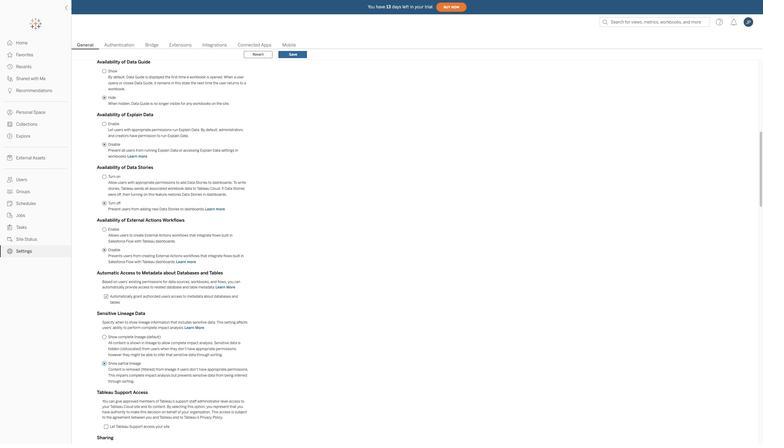 Task type: vqa. For each thing, say whether or not it's contained in the screenshot.


Task type: describe. For each thing, give the bounding box(es) containing it.
to inside the turn off prevent users from adding new data stories to dashboards. learn more
[[180, 207, 184, 212]]

workflows inside enable allows users to create external actions workflows that integrate flows built in salesforce flow with tableau dashboards.
[[172, 234, 189, 238]]

this inside specify when to show lineage information that includes sensitive data. this setting affects users' ability to perform complete impact analysis.
[[217, 321, 224, 325]]

access down represent
[[219, 410, 231, 415]]

jobs
[[16, 213, 25, 218]]

based on users' existing permissions for data sources, workbooks, and flows, you can automatically provide access to related database and table metadata.
[[102, 280, 240, 290]]

explain up the accessing
[[179, 128, 191, 132]]

appropriate inside turn on allow users with appropriate permissions to add data stories to dashboards. to write stories, tableau sends all associated workbook data to tableau cloud. if data stories were off, then turning on this feature restores data stories in dashboards.
[[135, 181, 155, 185]]

selecting
[[172, 405, 187, 409]]

might
[[131, 353, 140, 357]]

prevent inside the turn off prevent users from adding new data stories to dashboards. learn more
[[108, 207, 121, 212]]

the left next
[[191, 81, 196, 85]]

1 horizontal spatial data.
[[192, 128, 200, 132]]

and down behalf
[[173, 416, 179, 420]]

personal space
[[16, 110, 45, 115]]

to up subject
[[241, 400, 244, 404]]

is left opened.
[[207, 75, 209, 79]]

0 vertical spatial access
[[120, 271, 135, 276]]

content
[[108, 368, 121, 372]]

disable for explain
[[108, 143, 120, 147]]

support
[[176, 400, 189, 404]]

availability of data guide
[[97, 59, 150, 65]]

that inside enable allows users to create external actions workflows that integrate flows built in salesforce flow with tableau dashboards.
[[189, 234, 196, 238]]

for inside based on users' existing permissions for data sources, workbooks, and flows, you can automatically provide access to related database and table metadata.
[[163, 280, 168, 284]]

and left its
[[141, 405, 147, 409]]

prevents
[[178, 374, 192, 378]]

data inside based on users' existing permissions for data sources, workbooks, and flows, you can automatically provide access to related database and table metadata.
[[168, 280, 176, 284]]

decision
[[147, 410, 161, 415]]

1 vertical spatial tableau's
[[184, 416, 199, 420]]

left
[[403, 4, 409, 9]]

tableau inside the prevents users from creating external actions workflows that integrate flows built in salesforce flow with tableau dashboards.
[[142, 260, 155, 264]]

off
[[116, 201, 121, 206]]

sensitive inside show complete lineage (default) all content is shown in lineage to allow complete impact analysis. sensitive data is hidden (obfuscated) from users when they don't have appropriate permissions, however they might be able to infer that sensitive data through sorting.
[[173, 353, 188, 357]]

represent
[[213, 405, 229, 409]]

visible
[[170, 102, 180, 106]]

turn for turn off prevent users from adding new data stories to dashboards. learn more
[[108, 201, 116, 206]]

and up workbooks, in the left bottom of the page
[[200, 271, 208, 276]]

turn on allow users with appropriate permissions to add data stories to dashboards. to write stories, tableau sends all associated workbook data to tableau cloud. if data stories were off, then turning on this feature restores data stories in dashboards.
[[108, 175, 246, 197]]

removed
[[126, 368, 140, 372]]

space
[[34, 110, 45, 115]]

this down staff
[[188, 405, 194, 409]]

by text only_f5he34f image for users
[[7, 177, 13, 183]]

longer
[[159, 102, 169, 106]]

users link
[[0, 174, 71, 186]]

give
[[116, 400, 122, 404]]

sensitive inside show complete lineage (default) all content is shown in lineage to allow complete impact analysis. sensitive data is hidden (obfuscated) from users when they don't have appropriate permissions, however they might be able to infer that sensitive data through sorting.
[[214, 341, 229, 345]]

is inside 'you can give approved members of tableau's support staff administrator-level access to your tableau cloud site and its content. by selecting this option, you represent that you have authority to make this decision on behalf of your organization. this access is subject to the agreement between you and tableau and to tableau's privacy policy.'
[[231, 410, 234, 415]]

the down opened.
[[213, 81, 218, 85]]

in inside show by default, data guide is displayed the first time a workbook is opened. when a user opens or closes data guide, it remains in this state the next time the user returns to a workbook.
[[171, 81, 174, 85]]

agreement
[[113, 416, 130, 420]]

shared with me link
[[0, 73, 71, 85]]

bridge
[[145, 42, 159, 48]]

you can give approved members of tableau's support staff administrator-level access to your tableau cloud site and its content. by selecting this option, you represent that you have authority to make this decision on behalf of your organization. this access is subject to the agreement between you and tableau and to tableau's privacy policy.
[[102, 400, 247, 420]]

stories down write
[[233, 187, 245, 191]]

being
[[225, 374, 234, 378]]

collections link
[[0, 118, 71, 130]]

learn for information
[[184, 326, 194, 330]]

however
[[108, 353, 122, 357]]

infer
[[158, 353, 165, 357]]

stories down running
[[138, 165, 153, 170]]

1 vertical spatial site
[[164, 425, 170, 429]]

permissions,
[[216, 347, 237, 351]]

users inside automatically grant authorized users access to metadata about databases and tables
[[161, 295, 170, 299]]

databases
[[177, 271, 199, 276]]

to inside automatically grant authorized users access to metadata about databases and tables
[[183, 295, 186, 299]]

permissions inside based on users' existing permissions for data sources, workbooks, and flows, you can automatically provide access to related database and table metadata.
[[142, 280, 162, 284]]

more for sensitive lineage data
[[195, 326, 204, 330]]

lineage up shown
[[134, 335, 146, 339]]

with inside shared with me link
[[31, 76, 39, 81]]

existing
[[129, 280, 141, 284]]

based
[[102, 280, 113, 284]]

the inside 'you can give approved members of tableau's support staff administrator-level access to your tableau cloud site and its content. by selecting this option, you represent that you have authority to make this decision on behalf of your organization. this access is subject to the agreement between you and tableau and to tableau's privacy policy.'
[[106, 416, 112, 420]]

subject
[[235, 410, 247, 415]]

dashboards. down cloud.
[[207, 193, 227, 197]]

users inside the turn off prevent users from adding new data stories to dashboards. learn more
[[122, 207, 131, 212]]

sensitive lineage data
[[97, 311, 145, 316]]

appropriate inside show partial lineage content is removed (filtered) from lineage if users don't have appropriate permissions. this impairs complete impact analysis but prevents sensitive data from being inferred through sorting.
[[208, 368, 227, 372]]

data down workbooks. at the top left of page
[[127, 165, 137, 170]]

more for availability of external actions workflows
[[187, 260, 196, 264]]

availability for availability of explain data
[[97, 112, 120, 118]]

favorites link
[[0, 49, 71, 61]]

let inside enable let users with appropriate permissions run explain data. by default, administrators and creators have permission to run explain data.
[[108, 128, 113, 132]]

is up guide, in the left of the page
[[145, 75, 148, 79]]

provide
[[125, 285, 137, 290]]

more for automatic access to metadata about databases and tables
[[226, 285, 235, 290]]

explain right running
[[158, 149, 170, 153]]

by text only_f5he34f image for site status
[[7, 237, 13, 242]]

mobile
[[282, 42, 296, 48]]

able
[[146, 353, 153, 357]]

permissions.
[[228, 368, 248, 372]]

your left trial.
[[415, 4, 424, 9]]

analysis. inside specify when to show lineage information that includes sensitive data. this setting affects users' ability to perform complete impact analysis.
[[170, 326, 184, 330]]

and left the "flows," at left
[[211, 280, 217, 284]]

availability for availability of external actions workflows
[[97, 218, 120, 223]]

from up analysis
[[156, 368, 164, 372]]

and down decision
[[153, 416, 159, 420]]

workflows inside the prevents users from creating external actions workflows that integrate flows built in salesforce flow with tableau dashboards.
[[183, 254, 200, 258]]

availability for availability of data guide
[[97, 59, 120, 65]]

2 horizontal spatial a
[[244, 81, 246, 85]]

guide for no
[[140, 102, 149, 106]]

(filtered)
[[141, 368, 155, 372]]

1 horizontal spatial they
[[170, 347, 177, 351]]

site status link
[[0, 234, 71, 245]]

from left being
[[216, 374, 224, 378]]

dashboards. up if
[[212, 181, 233, 185]]

0 vertical spatial user
[[237, 75, 244, 79]]

by text only_f5he34f image for recommendations
[[7, 88, 13, 93]]

all inside 'prevent all users from running explain data or accessing explain data settings in workbooks.'
[[122, 149, 125, 153]]

permissions inside enable let users with appropriate permissions run explain data. by default, administrators and creators have permission to run explain data.
[[152, 128, 172, 132]]

is down affects
[[238, 341, 241, 345]]

salesforce inside enable allows users to create external actions workflows that integrate flows built in salesforce flow with tableau dashboards.
[[108, 240, 125, 244]]

sensitive inside show partial lineage content is removed (filtered) from lineage if users don't have appropriate permissions. this impairs complete impact analysis but prevents sensitive data from being inferred through sorting.
[[193, 374, 207, 378]]

access right "level" on the bottom
[[229, 400, 240, 404]]

lineage inside specify when to show lineage information that includes sensitive data. this setting affects users' ability to perform complete impact analysis.
[[138, 321, 150, 325]]

on inside based on users' existing permissions for data sources, workbooks, and flows, you can automatically provide access to related database and table metadata.
[[113, 280, 118, 284]]

data up prevents
[[189, 353, 196, 357]]

closes
[[123, 81, 134, 85]]

0 vertical spatial sensitive
[[97, 311, 116, 316]]

off,
[[117, 193, 122, 197]]

of for stories
[[121, 165, 126, 170]]

your down decision
[[156, 425, 163, 429]]

external inside the prevents users from creating external actions workflows that integrate flows built in salesforce flow with tableau dashboards.
[[156, 254, 169, 258]]

allow
[[108, 181, 117, 185]]

learn more link for automatic access to metadata about databases and tables
[[215, 285, 236, 290]]

don't inside show complete lineage (default) all content is shown in lineage to allow complete impact analysis. sensitive data is hidden (obfuscated) from users when they don't have appropriate permissions, however they might be able to infer that sensitive data through sorting.
[[178, 347, 187, 351]]

1 horizontal spatial time
[[205, 81, 212, 85]]

from inside 'prevent all users from running explain data or accessing explain data settings in workbooks.'
[[136, 149, 144, 153]]

to left show
[[125, 321, 128, 325]]

you up subject
[[237, 405, 243, 409]]

complete up content
[[118, 335, 134, 339]]

tables
[[209, 271, 223, 276]]

learn for actions
[[176, 260, 186, 264]]

tasks link
[[0, 222, 71, 234]]

by inside enable let users with appropriate permissions run explain data. by default, administrators and creators have permission to run explain data.
[[201, 128, 205, 132]]

that inside specify when to show lineage information that includes sensitive data. this setting affects users' ability to perform complete impact analysis.
[[171, 321, 177, 325]]

complete inside show partial lineage content is removed (filtered) from lineage if users don't have appropriate permissions. this impairs complete impact analysis but prevents sensitive data from being inferred through sorting.
[[129, 374, 144, 378]]

related
[[154, 285, 166, 290]]

apps
[[261, 42, 272, 48]]

site inside 'you can give approved members of tableau's support staff administrator-level access to your tableau cloud site and its content. by selecting this option, you represent that you have authority to make this decision on behalf of your organization. this access is subject to the agreement between you and tableau and to tableau's privacy policy.'
[[134, 405, 140, 409]]

learn down the "flows," at left
[[216, 285, 226, 290]]

learn more for availability of external actions workflows
[[176, 260, 196, 264]]

show for availability
[[108, 69, 117, 73]]

then
[[123, 193, 130, 197]]

shared with me
[[16, 76, 46, 81]]

in inside the prevents users from creating external actions workflows that integrate flows built in salesforce flow with tableau dashboards.
[[241, 254, 244, 258]]

users inside show partial lineage content is removed (filtered) from lineage if users don't have appropriate permissions. this impairs complete impact analysis but prevents sensitive data from being inferred through sorting.
[[180, 368, 189, 372]]

recommendations
[[16, 88, 52, 93]]

stories right 'add'
[[196, 181, 208, 185]]

1 vertical spatial let
[[110, 425, 115, 429]]

to left cloud.
[[193, 187, 196, 191]]

availability of data guide option group
[[102, 68, 248, 107]]

and down sources,
[[183, 285, 189, 290]]

external assets link
[[0, 152, 71, 164]]

hidden
[[108, 347, 119, 351]]

to left allow
[[158, 341, 161, 345]]

sensitive inside specify when to show lineage information that includes sensitive data. this setting affects users' ability to perform complete impact analysis.
[[193, 321, 207, 325]]

write
[[238, 181, 246, 185]]

is up (obfuscated)
[[127, 341, 129, 345]]

data up show
[[135, 311, 145, 316]]

external inside enable allows users to create external actions workflows that integrate flows built in salesforce flow with tableau dashboards.
[[145, 234, 158, 238]]

you down decision
[[146, 416, 152, 420]]

automatic access to metadata about databases and tables
[[97, 271, 223, 276]]

hide when hidden, data guide is no longer visible for any workbooks on the site.
[[108, 96, 230, 106]]

0 vertical spatial support
[[115, 390, 132, 396]]

by text only_f5he34f image for home
[[7, 40, 13, 46]]

with inside turn on allow users with appropriate permissions to add data stories to dashboards. to write stories, tableau sends all associated workbook data to tableau cloud. if data stories were off, then turning on this feature restores data stories in dashboards.
[[128, 181, 135, 185]]

now
[[452, 5, 460, 9]]

access down between
[[144, 425, 155, 429]]

0 vertical spatial guide
[[138, 59, 150, 65]]

running
[[144, 149, 157, 153]]

1 horizontal spatial a
[[234, 75, 236, 79]]

explain up 'prevent all users from running explain data or accessing explain data settings in workbooks.'
[[168, 134, 179, 138]]

you down administrator-
[[207, 405, 213, 409]]

next
[[197, 81, 204, 85]]

users inside enable let users with appropriate permissions run explain data. by default, administrators and creators have permission to run explain data.
[[114, 128, 123, 132]]

that inside the prevents users from creating external actions workflows that integrate flows built in salesforce flow with tableau dashboards.
[[201, 254, 207, 258]]

with inside enable allows users to create external actions workflows that integrate flows built in salesforce flow with tableau dashboards.
[[135, 240, 141, 244]]

0 vertical spatial about
[[163, 271, 176, 276]]

13
[[387, 4, 391, 9]]

data inside the hide when hidden, data guide is no longer visible for any workbooks on the site.
[[131, 102, 139, 106]]

don't inside show partial lineage content is removed (filtered) from lineage if users don't have appropriate permissions. this impairs complete impact analysis but prevents sensitive data from being inferred through sorting.
[[190, 368, 198, 372]]

data up closes at the top left of the page
[[126, 75, 134, 79]]

appropriate inside enable let users with appropriate permissions run explain data. by default, administrators and creators have permission to run explain data.
[[132, 128, 151, 132]]

by text only_f5he34f image for recents
[[7, 64, 13, 69]]

availability for availability of data stories
[[97, 165, 120, 170]]

sharing
[[97, 435, 114, 441]]

0 horizontal spatial user
[[219, 81, 227, 85]]

content.
[[153, 405, 166, 409]]

data down the authentication
[[127, 59, 137, 65]]

or inside 'prevent all users from running explain data or accessing explain data settings in workbooks.'
[[179, 149, 183, 153]]

home
[[16, 41, 28, 46]]

to right ability
[[123, 326, 127, 330]]

flows inside the prevents users from creating external actions workflows that integrate flows built in salesforce flow with tableau dashboards.
[[224, 254, 232, 258]]

groups link
[[0, 186, 71, 198]]

learn more link for sensitive lineage data
[[184, 326, 205, 331]]

your down selecting
[[182, 410, 189, 415]]

metadata
[[187, 295, 203, 299]]

with inside enable let users with appropriate permissions run explain data. by default, administrators and creators have permission to run explain data.
[[124, 128, 131, 132]]

by text only_f5he34f image for schedules
[[7, 201, 13, 206]]

have inside 'you can give approved members of tableau's support staff administrator-level access to your tableau cloud site and its content. by selecting this option, you represent that you have authority to make this decision on behalf of your organization. this access is subject to the agreement between you and tableau and to tableau's privacy policy.'
[[102, 410, 110, 415]]

users
[[16, 177, 27, 183]]

stories right restores
[[191, 193, 202, 197]]

that inside show complete lineage (default) all content is shown in lineage to allow complete impact analysis. sensitive data is hidden (obfuscated) from users when they don't have appropriate permissions, however they might be able to infer that sensitive data through sorting.
[[166, 353, 173, 357]]

lineage up removed on the bottom left of page
[[129, 362, 141, 366]]

when inside specify when to show lineage information that includes sensitive data. this setting affects users' ability to perform complete impact analysis.
[[115, 321, 124, 325]]

users' inside based on users' existing permissions for data sources, workbooks, and flows, you can automatically provide access to related database and table metadata.
[[118, 280, 128, 284]]

on up 'allow'
[[116, 175, 121, 179]]

1 horizontal spatial run
[[173, 128, 178, 132]]

to right able
[[154, 353, 157, 357]]

to
[[233, 181, 237, 185]]

the inside the hide when hidden, data guide is no longer visible for any workbooks on the site.
[[217, 102, 222, 106]]

learn more link for availability of explain data
[[127, 154, 148, 159]]

for inside the hide when hidden, data guide is no longer visible for any workbooks on the site.
[[181, 102, 186, 106]]

turn for turn on allow users with appropriate permissions to add data stories to dashboards. to write stories, tableau sends all associated workbook data to tableau cloud. if data stories were off, then turning on this feature restores data stories in dashboards.
[[108, 175, 116, 179]]

0 horizontal spatial a
[[187, 75, 189, 79]]

automatic
[[97, 271, 119, 276]]

grant
[[133, 295, 142, 299]]

to up existing
[[136, 271, 141, 276]]

lineage down "(default)"
[[145, 341, 157, 345]]

any
[[186, 102, 192, 106]]

shown
[[130, 341, 141, 345]]

more for availability of explain data
[[138, 155, 147, 159]]

learn inside the turn off prevent users from adding new data stories to dashboards. learn more
[[205, 207, 215, 212]]

availability of external actions workflows option group
[[102, 227, 248, 265]]

data right restores
[[182, 193, 190, 197]]

data right 'add'
[[187, 181, 195, 185]]

dashboards. inside the prevents users from creating external actions workflows that integrate flows built in salesforce flow with tableau dashboards.
[[156, 260, 176, 264]]

about inside automatically grant authorized users access to metadata about databases and tables
[[204, 295, 213, 299]]

assets
[[33, 156, 45, 161]]

learn for explain
[[127, 155, 137, 159]]

the left first
[[165, 75, 170, 79]]

users inside turn on allow users with appropriate permissions to add data stories to dashboards. to write stories, tableau sends all associated workbook data to tableau cloud. if data stories were off, then turning on this feature restores data stories in dashboards.
[[118, 181, 127, 185]]

data left settings
[[213, 149, 221, 153]]

of for data
[[121, 112, 126, 118]]

flow inside the prevents users from creating external actions workflows that integrate flows built in salesforce flow with tableau dashboards.
[[126, 260, 134, 264]]

tableau support access
[[97, 390, 148, 396]]

complete right allow
[[171, 341, 186, 345]]

all inside turn on allow users with appropriate permissions to add data stories to dashboards. to write stories, tableau sends all associated workbook data to tableau cloud. if data stories were off, then turning on this feature restores data stories in dashboards.
[[145, 187, 149, 191]]

partial
[[118, 362, 129, 366]]

lineage up but
[[165, 368, 176, 372]]

0 vertical spatial tableau's
[[160, 400, 175, 404]]

explain right the accessing
[[200, 149, 212, 153]]

users inside 'prevent all users from running explain data or accessing explain data settings in workbooks.'
[[126, 149, 135, 153]]

more inside the turn off prevent users from adding new data stories to dashboards. learn more
[[216, 207, 225, 212]]

by text only_f5he34f image for collections
[[7, 122, 13, 127]]

recommendations link
[[0, 85, 71, 97]]

to down selecting
[[180, 416, 183, 420]]

enable for explain
[[108, 122, 119, 126]]

accessing
[[183, 149, 199, 153]]

connected apps
[[238, 42, 272, 48]]

connected
[[238, 42, 260, 48]]

integrations
[[202, 42, 227, 48]]

learn more for sensitive lineage data
[[184, 326, 204, 330]]

1 vertical spatial support
[[129, 425, 143, 429]]

to inside show by default, data guide is displayed the first time a workbook is opened. when a user opens or closes data guide, it remains in this state the next time the user returns to a workbook.
[[240, 81, 243, 85]]

metadata
[[142, 271, 162, 276]]

recents link
[[0, 61, 71, 73]]

have left 13
[[376, 4, 385, 9]]

sub-spaces tab list
[[72, 42, 763, 50]]

built inside the prevents users from creating external actions workflows that integrate flows built in salesforce flow with tableau dashboards.
[[233, 254, 240, 258]]

access inside automatically grant authorized users access to metadata about databases and tables
[[171, 295, 182, 299]]



Task type: locate. For each thing, give the bounding box(es) containing it.
1 by text only_f5he34f image from the top
[[7, 40, 13, 46]]

default, inside show by default, data guide is displayed the first time a workbook is opened. when a user opens or closes data guide, it remains in this state the next time the user returns to a workbook.
[[113, 75, 126, 79]]

opens
[[108, 81, 118, 85]]

2 vertical spatial show
[[108, 362, 117, 366]]

turn inside the turn off prevent users from adding new data stories to dashboards. learn more
[[108, 201, 116, 206]]

automatically
[[102, 285, 124, 290]]

explain down hidden,
[[127, 112, 142, 118]]

stories inside the turn off prevent users from adding new data stories to dashboards. learn more
[[168, 207, 180, 212]]

by text only_f5he34f image for explore
[[7, 134, 13, 139]]

data right new
[[159, 207, 167, 212]]

more down running
[[138, 155, 147, 159]]

to up cloud.
[[208, 181, 212, 185]]

flows inside enable allows users to create external actions workflows that integrate flows built in salesforce flow with tableau dashboards.
[[212, 234, 221, 238]]

learn more link down includes
[[184, 326, 205, 331]]

data right closes at the top left of the page
[[134, 81, 142, 85]]

have inside enable let users with appropriate permissions run explain data. by default, administrators and creators have permission to run explain data.
[[130, 134, 137, 138]]

learn more inside the 'availability of external actions workflows' option group
[[176, 260, 196, 264]]

but
[[171, 374, 177, 378]]

appropriate up being
[[208, 368, 227, 372]]

by text only_f5he34f image for favorites
[[7, 52, 13, 58]]

all
[[108, 341, 112, 345]]

impact inside specify when to show lineage information that includes sensitive data. this setting affects users' ability to perform complete impact analysis.
[[158, 326, 169, 330]]

flow inside enable allows users to create external actions workflows that integrate flows built in salesforce flow with tableau dashboards.
[[126, 240, 134, 244]]

by text only_f5he34f image
[[7, 64, 13, 69], [7, 134, 13, 139], [7, 177, 13, 183], [7, 225, 13, 230]]

to down cloud
[[126, 410, 130, 415]]

they down allow
[[170, 347, 177, 351]]

extensions
[[169, 42, 192, 48]]

to inside enable allows users to create external actions workflows that integrate flows built in salesforce flow with tableau dashboards.
[[129, 234, 133, 238]]

1 horizontal spatial learn more link
[[176, 260, 196, 265]]

authentication
[[104, 42, 134, 48]]

learn more
[[216, 285, 235, 290], [184, 326, 204, 330]]

2 flow from the top
[[126, 260, 134, 264]]

1 vertical spatial run
[[161, 134, 167, 138]]

behalf
[[167, 410, 177, 415]]

when up returns
[[224, 75, 233, 79]]

me
[[40, 76, 46, 81]]

turn left off
[[108, 201, 116, 206]]

1 horizontal spatial for
[[181, 102, 186, 106]]

on right workbooks
[[212, 102, 216, 106]]

through inside show complete lineage (default) all content is shown in lineage to allow complete impact analysis. sensitive data is hidden (obfuscated) from users when they don't have appropriate permissions, however they might be able to infer that sensitive data through sorting.
[[197, 353, 210, 357]]

by text only_f5he34f image
[[7, 40, 13, 46], [7, 52, 13, 58], [7, 76, 13, 81], [7, 88, 13, 93], [7, 110, 13, 115], [7, 122, 13, 127], [7, 155, 13, 161], [7, 189, 13, 194], [7, 201, 13, 206], [7, 213, 13, 218], [7, 237, 13, 242], [7, 249, 13, 254]]

6 by text only_f5he34f image from the top
[[7, 122, 13, 127]]

this down content
[[108, 374, 115, 378]]

inferred
[[234, 374, 247, 378]]

1 vertical spatial time
[[205, 81, 212, 85]]

this inside show by default, data guide is displayed the first time a workbook is opened. when a user opens or closes data guide, it remains in this state the next time the user returns to a workbook.
[[175, 81, 181, 85]]

from inside the turn off prevent users from adding new data stories to dashboards. learn more
[[131, 207, 139, 212]]

shared
[[16, 76, 30, 81]]

by text only_f5he34f image left settings at bottom left
[[7, 249, 13, 254]]

1 vertical spatial user
[[219, 81, 227, 85]]

show for specify
[[108, 335, 117, 339]]

disable inside availability of explain data option group
[[108, 143, 120, 147]]

you for you can give approved members of tableau's support staff administrator-level access to your tableau cloud site and its content. by selecting this option, you represent that you have authority to make this decision on behalf of your organization. this access is subject to the agreement between you and tableau and to tableau's privacy policy.
[[102, 400, 108, 404]]

0 horizontal spatial by
[[108, 75, 113, 79]]

0 vertical spatial users'
[[118, 280, 128, 284]]

1 disable from the top
[[108, 143, 120, 147]]

sorting. inside show complete lineage (default) all content is shown in lineage to allow complete impact analysis. sensitive data is hidden (obfuscated) from users when they don't have appropriate permissions, however they might be able to infer that sensitive data through sorting.
[[211, 353, 223, 357]]

navigation containing general
[[72, 41, 763, 50]]

2 vertical spatial permissions
[[142, 280, 162, 284]]

lineage
[[118, 311, 134, 316]]

your
[[415, 4, 424, 9], [102, 405, 110, 409], [182, 410, 189, 415], [156, 425, 163, 429]]

by text only_f5he34f image inside favorites link
[[7, 52, 13, 58]]

displayed
[[149, 75, 164, 79]]

(default)
[[147, 335, 161, 339]]

by text only_f5he34f image inside external assets link
[[7, 155, 13, 161]]

actions up "databases"
[[170, 254, 182, 258]]

4 by text only_f5he34f image from the top
[[7, 88, 13, 93]]

1 vertical spatial permissions
[[155, 181, 175, 185]]

if
[[222, 187, 224, 191]]

0 horizontal spatial you
[[102, 400, 108, 404]]

1 horizontal spatial or
[[179, 149, 183, 153]]

guide up guide, in the left of the page
[[135, 75, 145, 79]]

1 horizontal spatial through
[[197, 353, 210, 357]]

about up based on users' existing permissions for data sources, workbooks, and flows, you can automatically provide access to related database and table metadata.
[[163, 271, 176, 276]]

workbooks,
[[191, 280, 210, 284]]

you have 13 days left in your trial.
[[368, 4, 434, 9]]

enable inside enable let users with appropriate permissions run explain data. by default, administrators and creators have permission to run explain data.
[[108, 122, 119, 126]]

0 horizontal spatial for
[[163, 280, 168, 284]]

1 horizontal spatial user
[[237, 75, 244, 79]]

analysis.
[[170, 326, 184, 330], [199, 341, 213, 345]]

complete inside specify when to show lineage information that includes sensitive data. this setting affects users' ability to perform complete impact analysis.
[[142, 326, 157, 330]]

0 horizontal spatial when
[[108, 102, 118, 106]]

0 horizontal spatial learn more link
[[127, 154, 148, 159]]

allow
[[162, 341, 170, 345]]

dashboards. inside enable allows users to create external actions workflows that integrate flows built in salesforce flow with tableau dashboards.
[[156, 240, 176, 244]]

by text only_f5he34f image left jobs
[[7, 213, 13, 218]]

availability down the authentication
[[97, 59, 120, 65]]

learn more link for availability of data stories
[[205, 207, 225, 212]]

0 vertical spatial disable
[[108, 143, 120, 147]]

0 vertical spatial can
[[234, 280, 240, 284]]

impact for analysis
[[145, 374, 157, 378]]

creators
[[115, 134, 129, 138]]

by text only_f5he34f image for tasks
[[7, 225, 13, 230]]

0 horizontal spatial more
[[195, 326, 204, 330]]

by inside show by default, data guide is displayed the first time a workbook is opened. when a user opens or closes data guide, it remains in this state the next time the user returns to a workbook.
[[108, 75, 113, 79]]

3 show from the top
[[108, 362, 117, 366]]

0 vertical spatial this
[[217, 321, 224, 325]]

built inside enable allows users to create external actions workflows that integrate flows built in salesforce flow with tableau dashboards.
[[222, 234, 229, 238]]

with up the sends
[[128, 181, 135, 185]]

by text only_f5he34f image inside tasks link
[[7, 225, 13, 230]]

for left any at the left top of the page
[[181, 102, 186, 106]]

9 by text only_f5he34f image from the top
[[7, 201, 13, 206]]

1 turn from the top
[[108, 175, 116, 179]]

general
[[77, 42, 94, 48]]

availability of data stories option group
[[102, 174, 248, 212]]

0 horizontal spatial flows
[[212, 234, 221, 238]]

external down "adding"
[[127, 218, 144, 223]]

1 horizontal spatial default,
[[206, 128, 218, 132]]

0 vertical spatial learn more link
[[127, 154, 148, 159]]

when
[[224, 75, 233, 79], [108, 102, 118, 106]]

guide for displayed
[[135, 75, 145, 79]]

you inside based on users' existing permissions for data sources, workbooks, and flows, you can automatically provide access to related database and table metadata.
[[228, 280, 234, 284]]

can inside based on users' existing permissions for data sources, workbooks, and flows, you can automatically provide access to related database and table metadata.
[[234, 280, 240, 284]]

Search for views, metrics, workbooks, and more text field
[[600, 17, 710, 27]]

or inside show by default, data guide is displayed the first time a workbook is opened. when a user opens or closes data guide, it remains in this state the next time the user returns to a workbook.
[[119, 81, 123, 85]]

3 by text only_f5he34f image from the top
[[7, 76, 13, 81]]

0 vertical spatial impact
[[158, 326, 169, 330]]

turn up 'allow'
[[108, 175, 116, 179]]

1 by text only_f5he34f image from the top
[[7, 64, 13, 69]]

1 vertical spatial learn more
[[176, 260, 196, 264]]

data up permission at left top
[[143, 112, 153, 118]]

user down opened.
[[219, 81, 227, 85]]

more inside availability of explain data option group
[[138, 155, 147, 159]]

appropriate inside show complete lineage (default) all content is shown in lineage to allow complete impact analysis. sensitive data is hidden (obfuscated) from users when they don't have appropriate permissions, however they might be able to infer that sensitive data through sorting.
[[196, 347, 215, 351]]

users inside enable allows users to create external actions workflows that integrate flows built in salesforce flow with tableau dashboards.
[[120, 234, 129, 238]]

authorized
[[143, 295, 161, 299]]

through inside show partial lineage content is removed (filtered) from lineage if users don't have appropriate permissions. this impairs complete impact analysis but prevents sensitive data from being inferred through sorting.
[[108, 380, 121, 384]]

1 vertical spatial they
[[123, 353, 130, 357]]

site up make
[[134, 405, 140, 409]]

when inside show complete lineage (default) all content is shown in lineage to allow complete impact analysis. sensitive data is hidden (obfuscated) from users when they don't have appropriate permissions, however they might be able to infer that sensitive data through sorting.
[[161, 347, 169, 351]]

data.
[[192, 128, 200, 132], [180, 134, 189, 138]]

this
[[175, 81, 181, 85], [149, 193, 155, 197], [188, 405, 194, 409], [140, 410, 147, 415]]

show complete lineage (default) all content is shown in lineage to allow complete impact analysis. sensitive data is hidden (obfuscated) from users when they don't have appropriate permissions, however they might be able to infer that sensitive data through sorting.
[[108, 335, 241, 357]]

external inside main navigation. press the up and down arrow keys to access links. element
[[16, 156, 32, 161]]

have inside show partial lineage content is removed (filtered) from lineage if users don't have appropriate permissions. this impairs complete impact analysis but prevents sensitive data from being inferred through sorting.
[[199, 368, 207, 372]]

more inside the 'availability of external actions workflows' option group
[[187, 260, 196, 264]]

to left 'add'
[[176, 181, 180, 185]]

impact for analysis.
[[158, 326, 169, 330]]

0 horizontal spatial when
[[115, 321, 124, 325]]

settings
[[221, 149, 234, 153]]

remains
[[157, 81, 170, 85]]

3 by text only_f5he34f image from the top
[[7, 177, 13, 183]]

explain
[[127, 112, 142, 118], [179, 128, 191, 132], [168, 134, 179, 138], [158, 149, 170, 153], [200, 149, 212, 153]]

your down tableau support access
[[102, 405, 110, 409]]

run up 'prevent all users from running explain data or accessing explain data settings in workbooks.'
[[173, 128, 178, 132]]

by text only_f5he34f image left 'groups'
[[7, 189, 13, 194]]

to left the "metadata"
[[183, 295, 186, 299]]

0 vertical spatial show
[[108, 69, 117, 73]]

1 vertical spatial salesforce
[[108, 260, 125, 264]]

2 show from the top
[[108, 335, 117, 339]]

1 horizontal spatial you
[[368, 4, 375, 9]]

level
[[221, 400, 228, 404]]

main content containing general
[[72, 30, 763, 444]]

this inside turn on allow users with appropriate permissions to add data stories to dashboards. to write stories, tableau sends all associated workbook data to tableau cloud. if data stories were off, then turning on this feature restores data stories in dashboards.
[[149, 193, 155, 197]]

create
[[134, 234, 144, 238]]

2 horizontal spatial more
[[216, 207, 225, 212]]

turning
[[131, 193, 143, 197]]

by text only_f5he34f image for jobs
[[7, 213, 13, 218]]

users right prevents
[[123, 254, 132, 258]]

1 salesforce from the top
[[108, 240, 125, 244]]

0 vertical spatial default,
[[113, 75, 126, 79]]

tableau's up content. at the left bottom
[[160, 400, 175, 404]]

3 availability from the top
[[97, 165, 120, 170]]

by text only_f5he34f image for shared with me
[[7, 76, 13, 81]]

learn more for automatic access to metadata about databases and tables
[[216, 285, 235, 290]]

appropriate up permission at left top
[[132, 128, 151, 132]]

main navigation. press the up and down arrow keys to access links. element
[[0, 37, 71, 257]]

don't up if
[[178, 347, 187, 351]]

settings
[[16, 249, 32, 254]]

in inside turn on allow users with appropriate permissions to add data stories to dashboards. to write stories, tableau sends all associated workbook data to tableau cloud. if data stories were off, then turning on this feature restores data stories in dashboards.
[[203, 193, 206, 197]]

1 vertical spatial turn
[[108, 201, 116, 206]]

data left the accessing
[[171, 149, 178, 153]]

more
[[226, 285, 235, 290], [195, 326, 204, 330]]

appropriate up the sends
[[135, 181, 155, 185]]

of for actions
[[121, 218, 126, 223]]

0 vertical spatial you
[[368, 4, 375, 9]]

by text only_f5he34f image for personal space
[[7, 110, 13, 115]]

1 horizontal spatial about
[[204, 295, 213, 299]]

this inside show partial lineage content is removed (filtered) from lineage if users don't have appropriate permissions. this impairs complete impact analysis but prevents sensitive data from being inferred through sorting.
[[108, 374, 115, 378]]

by text only_f5he34f image inside jobs link
[[7, 213, 13, 218]]

learn more for availability of explain data
[[127, 155, 147, 159]]

let tableau support access your site
[[110, 425, 170, 429]]

that
[[189, 234, 196, 238], [201, 254, 207, 258], [171, 321, 177, 325], [166, 353, 173, 357], [230, 405, 237, 409]]

1 vertical spatial sorting.
[[122, 380, 134, 384]]

show inside show by default, data guide is displayed the first time a workbook is opened. when a user opens or closes data guide, it remains in this state the next time the user returns to a workbook.
[[108, 69, 117, 73]]

1 availability from the top
[[97, 59, 120, 65]]

by text only_f5he34f image left favorites
[[7, 52, 13, 58]]

1 horizontal spatial can
[[234, 280, 240, 284]]

with inside the prevents users from creating external actions workflows that integrate flows built in salesforce flow with tableau dashboards.
[[135, 260, 141, 264]]

users inside show complete lineage (default) all content is shown in lineage to allow complete impact analysis. sensitive data is hidden (obfuscated) from users when they don't have appropriate permissions, however they might be able to infer that sensitive data through sorting.
[[151, 347, 160, 351]]

1 show from the top
[[108, 69, 117, 73]]

cloud.
[[210, 187, 221, 191]]

by text only_f5he34f image for groups
[[7, 189, 13, 194]]

members
[[139, 400, 155, 404]]

7 by text only_f5he34f image from the top
[[7, 155, 13, 161]]

by text only_f5he34f image left users
[[7, 177, 13, 183]]

5 by text only_f5he34f image from the top
[[7, 110, 13, 115]]

or up workbook. on the left of the page
[[119, 81, 123, 85]]

0 vertical spatial sorting.
[[211, 353, 223, 357]]

on down the sends
[[144, 193, 148, 197]]

1 vertical spatial disable
[[108, 248, 120, 252]]

0 vertical spatial they
[[170, 347, 177, 351]]

be
[[141, 353, 145, 357]]

main content
[[72, 30, 763, 444]]

0 horizontal spatial tableau's
[[160, 400, 175, 404]]

0 horizontal spatial learn more
[[184, 326, 204, 330]]

workbook inside show by default, data guide is displayed the first time a workbook is opened. when a user opens or closes data guide, it remains in this state the next time the user returns to a workbook.
[[190, 75, 206, 79]]

1 horizontal spatial workbook
[[190, 75, 206, 79]]

workbook.
[[108, 87, 125, 91]]

new
[[152, 207, 159, 212]]

perform
[[128, 326, 141, 330]]

availability of explain data option group
[[102, 121, 248, 160]]

complete up "(default)"
[[142, 326, 157, 330]]

users right 'allow'
[[118, 181, 127, 185]]

0 vertical spatial run
[[173, 128, 178, 132]]

a
[[187, 75, 189, 79], [234, 75, 236, 79], [244, 81, 246, 85]]

access up existing
[[120, 271, 135, 276]]

1 vertical spatial sensitive
[[173, 353, 188, 357]]

0 horizontal spatial sorting.
[[122, 380, 134, 384]]

1 vertical spatial access
[[133, 390, 148, 396]]

0 vertical spatial through
[[197, 353, 210, 357]]

integrate inside enable allows users to create external actions workflows that integrate flows built in salesforce flow with tableau dashboards.
[[197, 234, 212, 238]]

1 horizontal spatial learn more
[[216, 285, 235, 290]]

prevent all users from running explain data or accessing explain data settings in workbooks.
[[108, 149, 238, 159]]

prevent down off
[[108, 207, 121, 212]]

data
[[185, 187, 192, 191], [168, 280, 176, 284], [230, 341, 237, 345], [189, 353, 196, 357], [208, 374, 215, 378]]

flow down create
[[126, 240, 134, 244]]

let down agreement
[[110, 425, 115, 429]]

site.
[[223, 102, 230, 106]]

0 horizontal spatial users'
[[102, 326, 112, 330]]

hidden,
[[118, 102, 131, 106]]

that inside 'you can give approved members of tableau's support staff administrator-level access to your tableau cloud site and its content. by selecting this option, you represent that you have authority to make this decision on behalf of your organization. this access is subject to the agreement between you and tableau and to tableau's privacy policy.'
[[230, 405, 237, 409]]

0 vertical spatial built
[[222, 234, 229, 238]]

data right hidden,
[[131, 102, 139, 106]]

to left agreement
[[102, 416, 106, 420]]

access down database in the bottom of the page
[[171, 295, 182, 299]]

this inside 'you can give approved members of tableau's support staff administrator-level access to your tableau cloud site and its content. by selecting this option, you represent that you have authority to make this decision on behalf of your organization. this access is subject to the agreement between you and tableau and to tableau's privacy policy.'
[[212, 410, 219, 415]]

on inside the hide when hidden, data guide is no longer visible for any workbooks on the site.
[[212, 102, 216, 106]]

disable up prevents
[[108, 248, 120, 252]]

on inside 'you can give approved members of tableau's support staff administrator-level access to your tableau cloud site and its content. by selecting this option, you represent that you have authority to make this decision on behalf of your organization. this access is subject to the agreement between you and tableau and to tableau's privacy policy.'
[[162, 410, 166, 415]]

2 availability from the top
[[97, 112, 120, 118]]

from inside the prevents users from creating external actions workflows that integrate flows built in salesforce flow with tableau dashboards.
[[133, 254, 141, 258]]

0 horizontal spatial they
[[123, 353, 130, 357]]

this up between
[[140, 410, 147, 415]]

and inside automatically grant authorized users access to metadata about databases and tables
[[232, 295, 238, 299]]

when down allow
[[161, 347, 169, 351]]

on
[[212, 102, 216, 106], [116, 175, 121, 179], [144, 193, 148, 197], [113, 280, 118, 284], [162, 410, 166, 415]]

by text only_f5he34f image inside users "link"
[[7, 177, 13, 183]]

by text only_f5he34f image inside collections link
[[7, 122, 13, 127]]

1 horizontal spatial impact
[[158, 326, 169, 330]]

analysis. inside show complete lineage (default) all content is shown in lineage to allow complete impact analysis. sensitive data is hidden (obfuscated) from users when they don't have appropriate permissions, however they might be able to infer that sensitive data through sorting.
[[199, 341, 213, 345]]

0 vertical spatial sensitive
[[193, 321, 207, 325]]

2 by text only_f5he34f image from the top
[[7, 134, 13, 139]]

12 by text only_f5he34f image from the top
[[7, 249, 13, 254]]

to inside based on users' existing permissions for data sources, workbooks, and flows, you can automatically provide access to related database and table metadata.
[[150, 285, 154, 290]]

availability down hide
[[97, 112, 120, 118]]

2 enable from the top
[[108, 228, 119, 232]]

1 vertical spatial workflows
[[183, 254, 200, 258]]

you for you have 13 days left in your trial.
[[368, 4, 375, 9]]

0 vertical spatial time
[[179, 75, 186, 79]]

0 horizontal spatial time
[[179, 75, 186, 79]]

0 vertical spatial integrate
[[197, 234, 212, 238]]

that up workbooks, in the left bottom of the page
[[201, 254, 207, 258]]

availability of data stories
[[97, 165, 153, 170]]

have inside show complete lineage (default) all content is shown in lineage to allow complete impact analysis. sensitive data is hidden (obfuscated) from users when they don't have appropriate permissions, however they might be able to infer that sensitive data through sorting.
[[187, 347, 195, 351]]

to inside enable let users with appropriate permissions run explain data. by default, administrators and creators have permission to run explain data.
[[157, 134, 160, 138]]

personal space link
[[0, 106, 71, 118]]

tableau
[[121, 187, 134, 191], [197, 187, 210, 191], [142, 240, 155, 244], [142, 260, 155, 264], [97, 390, 113, 396], [110, 405, 123, 409], [160, 416, 172, 420], [116, 425, 129, 429]]

learn more link inside availability of explain data option group
[[127, 154, 148, 159]]

this right data.
[[217, 321, 224, 325]]

users up workbooks. at the top left of page
[[126, 149, 135, 153]]

collections
[[16, 122, 37, 127]]

1 vertical spatial default,
[[206, 128, 218, 132]]

buy
[[444, 5, 451, 9]]

enable for external
[[108, 228, 119, 232]]

in inside show complete lineage (default) all content is shown in lineage to allow complete impact analysis. sensitive data is hidden (obfuscated) from users when they don't have appropriate permissions, however they might be able to infer that sensitive data through sorting.
[[142, 341, 145, 345]]

add
[[180, 181, 187, 185]]

schedules
[[16, 201, 36, 206]]

1 flow from the top
[[126, 240, 134, 244]]

by inside 'you can give approved members of tableau's support staff administrator-level access to your tableau cloud site and its content. by selecting this option, you represent that you have authority to make this decision on behalf of your organization. this access is subject to the agreement between you and tableau and to tableau's privacy policy.'
[[167, 405, 171, 409]]

associated
[[149, 187, 167, 191]]

data inside show partial lineage content is removed (filtered) from lineage if users don't have appropriate permissions. this impairs complete impact analysis but prevents sensitive data from being inferred through sorting.
[[208, 374, 215, 378]]

2 turn from the top
[[108, 201, 116, 206]]

10 by text only_f5he34f image from the top
[[7, 213, 13, 218]]

by text only_f5he34f image for settings
[[7, 249, 13, 254]]

default, left administrators
[[206, 128, 218, 132]]

1 horizontal spatial don't
[[190, 368, 198, 372]]

for
[[181, 102, 186, 106], [163, 280, 168, 284]]

0 vertical spatial learn more
[[216, 285, 235, 290]]

4 availability from the top
[[97, 218, 120, 223]]

by text only_f5he34f image inside settings link
[[7, 249, 13, 254]]

by up opens
[[108, 75, 113, 79]]

learn up "databases"
[[176, 260, 186, 264]]

actions inside enable allows users to create external actions workflows that integrate flows built in salesforce flow with tableau dashboards.
[[159, 234, 171, 238]]

settings link
[[0, 245, 71, 257]]

by text only_f5he34f image for external assets
[[7, 155, 13, 161]]

sensitive lineage data option group
[[102, 334, 248, 385]]

on down content. at the left bottom
[[162, 410, 166, 415]]

by text only_f5he34f image left external assets
[[7, 155, 13, 161]]

availability down workbooks. at the top left of page
[[97, 165, 120, 170]]

impact inside show partial lineage content is removed (filtered) from lineage if users don't have appropriate permissions. this impairs complete impact analysis but prevents sensitive data from being inferred through sorting.
[[145, 374, 157, 378]]

1 vertical spatial can
[[109, 400, 115, 404]]

0 horizontal spatial workbook
[[168, 187, 184, 191]]

schedules link
[[0, 198, 71, 210]]

0 vertical spatial when
[[115, 321, 124, 325]]

is inside the hide when hidden, data guide is no longer visible for any workbooks on the site.
[[150, 102, 153, 106]]

1 horizontal spatial learn more
[[176, 260, 196, 264]]

is inside show partial lineage content is removed (filtered) from lineage if users don't have appropriate permissions. this impairs complete impact analysis but prevents sensitive data from being inferred through sorting.
[[122, 368, 125, 372]]

1 vertical spatial or
[[179, 149, 183, 153]]

in inside enable allows users to create external actions workflows that integrate flows built in salesforce flow with tableau dashboards.
[[230, 234, 233, 238]]

0 horizontal spatial impact
[[145, 374, 157, 378]]

returns
[[227, 81, 239, 85]]

affects
[[237, 321, 248, 325]]

show up all
[[108, 335, 117, 339]]

0 vertical spatial workflows
[[172, 234, 189, 238]]

2 disable from the top
[[108, 248, 120, 252]]

of for guide
[[121, 59, 126, 65]]

access down existing
[[138, 285, 149, 290]]

0 horizontal spatial learn more link
[[184, 326, 205, 331]]

favorites
[[16, 52, 33, 58]]

to
[[240, 81, 243, 85], [157, 134, 160, 138], [176, 181, 180, 185], [208, 181, 212, 185], [193, 187, 196, 191], [180, 207, 184, 212], [129, 234, 133, 238], [136, 271, 141, 276], [150, 285, 154, 290], [183, 295, 186, 299], [125, 321, 128, 325], [123, 326, 127, 330], [158, 341, 161, 345], [154, 353, 157, 357], [241, 400, 244, 404], [126, 410, 130, 415], [102, 416, 106, 420], [180, 416, 183, 420]]

1 prevent from the top
[[108, 149, 121, 153]]

make
[[131, 410, 140, 415]]

show partial lineage content is removed (filtered) from lineage if users don't have appropriate permissions. this impairs complete impact analysis but prevents sensitive data from being inferred through sorting.
[[108, 362, 248, 384]]

0 vertical spatial workbook
[[190, 75, 206, 79]]

0 vertical spatial by
[[108, 75, 113, 79]]

by text only_f5he34f image left recents
[[7, 64, 13, 69]]

data inside turn on allow users with appropriate permissions to add data stories to dashboards. to write stories, tableau sends all associated workbook data to tableau cloud. if data stories were off, then turning on this feature restores data stories in dashboards.
[[185, 187, 192, 191]]

11 by text only_f5he34f image from the top
[[7, 237, 13, 242]]

navigation panel element
[[0, 18, 71, 257]]

workbook inside turn on allow users with appropriate permissions to add data stories to dashboards. to write stories, tableau sends all associated workbook data to tableau cloud. if data stories were off, then turning on this feature restores data stories in dashboards.
[[168, 187, 184, 191]]

1 vertical spatial more
[[195, 326, 204, 330]]

trial.
[[425, 4, 434, 9]]

workbook
[[190, 75, 206, 79], [168, 187, 184, 191]]

learn more link down the "flows," at left
[[215, 285, 236, 290]]

navigation
[[72, 41, 763, 50]]

or left the accessing
[[179, 149, 183, 153]]

learn more link down running
[[127, 154, 148, 159]]

1 vertical spatial more
[[216, 207, 225, 212]]

have up show partial lineage content is removed (filtered) from lineage if users don't have appropriate permissions. this impairs complete impact analysis but prevents sensitive data from being inferred through sorting.
[[187, 347, 195, 351]]

1 vertical spatial data.
[[180, 134, 189, 138]]

in
[[410, 4, 414, 9], [171, 81, 174, 85], [235, 149, 238, 153], [203, 193, 206, 197], [230, 234, 233, 238], [241, 254, 244, 258], [142, 341, 145, 345]]

0 vertical spatial data.
[[192, 128, 200, 132]]

impact inside show complete lineage (default) all content is shown in lineage to allow complete impact analysis. sensitive data is hidden (obfuscated) from users when they don't have appropriate permissions, however they might be able to infer that sensitive data through sorting.
[[187, 341, 199, 345]]

time up state on the left top of the page
[[179, 75, 186, 79]]

by text only_f5he34f image left "explore"
[[7, 134, 13, 139]]

privacy
[[200, 416, 212, 420]]

disable for external
[[108, 248, 120, 252]]

to up the workflows in the left of the page
[[180, 207, 184, 212]]

salesforce down allows
[[108, 240, 125, 244]]

you inside 'you can give approved members of tableau's support staff administrator-level access to your tableau cloud site and its content. by selecting this option, you represent that you have authority to make this decision on behalf of your organization. this access is subject to the agreement between you and tableau and to tableau's privacy policy.'
[[102, 400, 108, 404]]

0 vertical spatial enable
[[108, 122, 119, 126]]

1 horizontal spatial tableau's
[[184, 416, 199, 420]]

availability up allows
[[97, 218, 120, 223]]

it
[[154, 81, 156, 85]]

by text only_f5he34f image inside home "link"
[[7, 40, 13, 46]]

2 prevent from the top
[[108, 207, 121, 212]]

sensitive up if
[[173, 353, 188, 357]]

explore
[[16, 134, 30, 139]]

8 by text only_f5he34f image from the top
[[7, 189, 13, 194]]

this down associated
[[149, 193, 155, 197]]

1 vertical spatial actions
[[159, 234, 171, 238]]

jobs link
[[0, 210, 71, 222]]

0 horizontal spatial all
[[122, 149, 125, 153]]

learn
[[127, 155, 137, 159], [205, 207, 215, 212], [176, 260, 186, 264], [216, 285, 226, 290], [184, 326, 194, 330]]

from inside show complete lineage (default) all content is shown in lineage to allow complete impact analysis. sensitive data is hidden (obfuscated) from users when they don't have appropriate permissions, however they might be able to infer that sensitive data through sorting.
[[142, 347, 150, 351]]

2 salesforce from the top
[[108, 260, 125, 264]]

0 vertical spatial when
[[224, 75, 233, 79]]

2 horizontal spatial impact
[[187, 341, 199, 345]]

0 vertical spatial actions
[[145, 218, 162, 223]]

by text only_f5he34f image inside groups link
[[7, 189, 13, 194]]

1 enable from the top
[[108, 122, 119, 126]]

1 horizontal spatial by
[[167, 405, 171, 409]]

have right creators
[[130, 134, 137, 138]]

when inside the hide when hidden, data guide is no longer visible for any workbooks on the site.
[[108, 102, 118, 106]]

allows
[[108, 234, 119, 238]]

1 horizontal spatial analysis.
[[199, 341, 213, 345]]

salesforce inside the prevents users from creating external actions workflows that integrate flows built in salesforce flow with tableau dashboards.
[[108, 260, 125, 264]]

1 horizontal spatial flows
[[224, 254, 232, 258]]

authority
[[111, 410, 126, 415]]

prevent inside 'prevent all users from running explain data or accessing explain data settings in workbooks.'
[[108, 149, 121, 153]]

1 vertical spatial flows
[[224, 254, 232, 258]]

1 vertical spatial integrate
[[208, 254, 223, 258]]

1 vertical spatial sensitive
[[214, 341, 229, 345]]

that up the prevents users from creating external actions workflows that integrate flows built in salesforce flow with tableau dashboards.
[[189, 234, 196, 238]]

and inside enable let users with appropriate permissions run explain data. by default, administrators and creators have permission to run explain data.
[[108, 134, 114, 138]]

0 vertical spatial more
[[226, 285, 235, 290]]

2 vertical spatial learn more link
[[176, 260, 196, 265]]

support down between
[[129, 425, 143, 429]]

in inside 'prevent all users from running explain data or accessing explain data settings in workbooks.'
[[235, 149, 238, 153]]

learn more link for availability of external actions workflows
[[176, 260, 196, 265]]

permissions inside turn on allow users with appropriate permissions to add data stories to dashboards. to write stories, tableau sends all associated workbook data to tableau cloud. if data stories were off, then turning on this feature restores data stories in dashboards.
[[155, 181, 175, 185]]

state
[[182, 81, 190, 85]]

data right if
[[225, 187, 232, 191]]

learn inside availability of explain data option group
[[127, 155, 137, 159]]

1 horizontal spatial users'
[[118, 280, 128, 284]]

2 by text only_f5he34f image from the top
[[7, 52, 13, 58]]

workflows
[[163, 218, 185, 223]]

learn more link
[[127, 154, 148, 159], [205, 207, 225, 212], [176, 260, 196, 265]]

dashboards. up the prevents users from creating external actions workflows that integrate flows built in salesforce flow with tableau dashboards.
[[156, 240, 176, 244]]

4 by text only_f5he34f image from the top
[[7, 225, 13, 230]]

default, up opens
[[113, 75, 126, 79]]

data up permissions,
[[230, 341, 237, 345]]

this
[[217, 321, 224, 325], [108, 374, 115, 378], [212, 410, 219, 415]]



